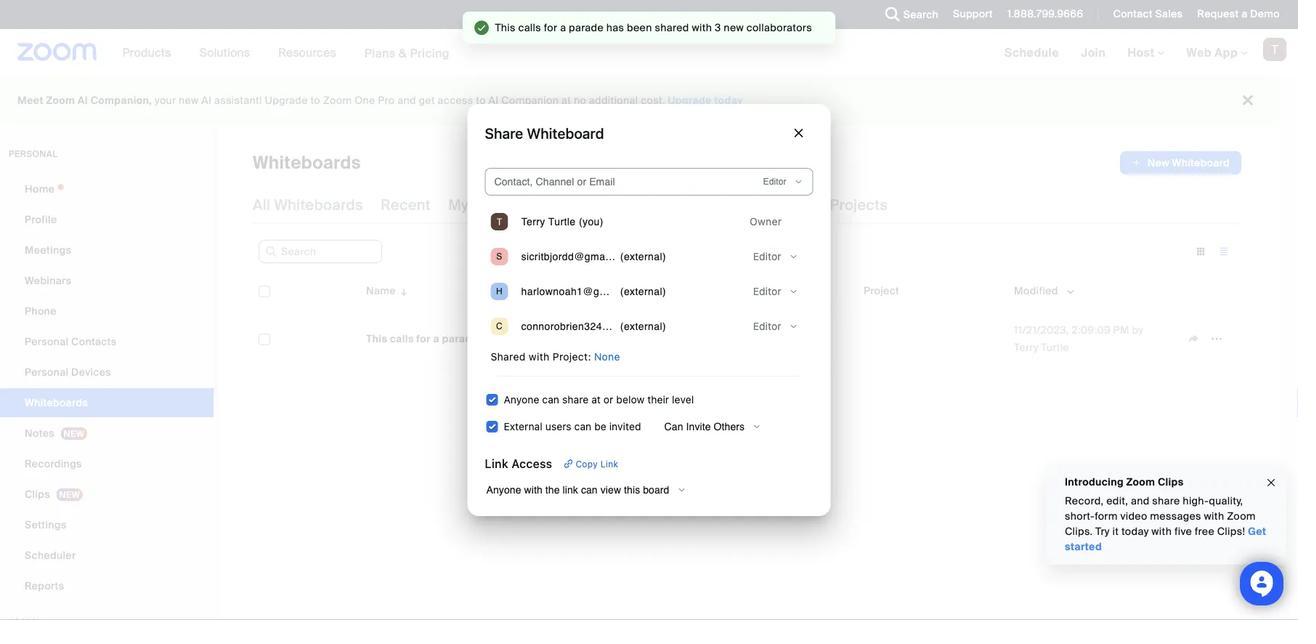 Task type: locate. For each thing, give the bounding box(es) containing it.
0 horizontal spatial clips
[[25, 487, 50, 501]]

0 vertical spatial personal
[[25, 335, 69, 348]]

anyone with the link can view this board
[[487, 484, 670, 496]]

1 editor button from the top
[[748, 248, 805, 265]]

(external) for sicritbjordd@gmail.com
[[617, 251, 667, 262]]

me
[[666, 196, 688, 214]]

anyone for anyone can share at or below their level
[[504, 394, 540, 406]]

1 upgrade from the left
[[265, 94, 308, 107]]

zoom left one
[[323, 94, 352, 107]]

additional
[[589, 94, 639, 107]]

link left access
[[485, 457, 509, 471]]

scheduler
[[25, 548, 76, 562]]

schedule
[[1005, 45, 1060, 60]]

editor list item up the 'none'
[[485, 309, 814, 344]]

whiteboards up search text field at the top
[[274, 196, 363, 214]]

reports link
[[0, 571, 214, 600]]

calls for this calls for a parade has been shared with 3 new collaborators
[[519, 21, 542, 34]]

0 vertical spatial parade
[[569, 21, 604, 34]]

1 horizontal spatial starred
[[705, 196, 757, 214]]

view
[[601, 484, 622, 496]]

1 vertical spatial this
[[366, 332, 388, 345]]

0 horizontal spatial cell
[[279, 319, 349, 358]]

personal
[[25, 335, 69, 348], [25, 365, 69, 379]]

1 vertical spatial starred
[[603, 284, 641, 297]]

1 horizontal spatial and
[[1132, 494, 1150, 508]]

terry turtle (you)
[[522, 216, 604, 228]]

1 horizontal spatial a
[[561, 21, 567, 34]]

1 vertical spatial share
[[1153, 494, 1181, 508]]

2 vertical spatial (external)
[[617, 321, 667, 332]]

Contact, Channel or Email text field
[[489, 170, 735, 193]]

turtle inside owner list item
[[549, 216, 576, 228]]

2 (external) from the top
[[617, 286, 667, 297]]

companion,
[[91, 94, 152, 107]]

clips link
[[0, 480, 214, 509]]

personal down phone
[[25, 335, 69, 348]]

request a demo
[[1198, 7, 1281, 21]]

1 horizontal spatial share
[[1153, 494, 1181, 508]]

clips up the high-
[[1159, 475, 1184, 488]]

0 vertical spatial at
[[562, 94, 571, 107]]

personal menu menu
[[0, 174, 214, 602]]

and inside record, edit, and share high-quality, short-form video messages with zoom clips. try it today with five free clips!
[[1132, 494, 1150, 508]]

a
[[1242, 7, 1248, 21], [561, 21, 567, 34], [433, 332, 440, 345]]

1 horizontal spatial today
[[1122, 525, 1150, 538]]

none
[[595, 351, 621, 363]]

turtle
[[549, 216, 576, 228], [741, 332, 769, 345], [1042, 341, 1070, 354]]

starred
[[705, 196, 757, 214], [603, 284, 641, 297]]

0 horizontal spatial parade
[[442, 332, 478, 345]]

0 vertical spatial starred
[[705, 196, 757, 214]]

home link
[[0, 174, 214, 204]]

1 ai from the left
[[78, 94, 88, 107]]

can
[[543, 394, 560, 406], [575, 420, 592, 432], [581, 484, 598, 496]]

(external) for connorobrien324@gmail.com
[[617, 321, 667, 332]]

a for this calls for a parade has been shared with 3 new collaborators
[[561, 21, 567, 34]]

0 vertical spatial editor button
[[748, 248, 805, 265]]

1 horizontal spatial parade
[[569, 21, 604, 34]]

3 editor list item from the top
[[485, 309, 814, 344]]

terry inside owner list item
[[522, 216, 546, 228]]

0 vertical spatial calls
[[519, 21, 542, 34]]

1 vertical spatial for
[[417, 332, 431, 345]]

2 vertical spatial can
[[581, 484, 598, 496]]

share
[[563, 394, 589, 406], [1153, 494, 1181, 508]]

anyone down link access
[[487, 484, 522, 496]]

zoom up clips! at the right
[[1228, 510, 1257, 523]]

others
[[714, 421, 745, 432]]

1 personal from the top
[[25, 335, 69, 348]]

share up messages
[[1153, 494, 1181, 508]]

contact
[[1114, 7, 1153, 21]]

1 horizontal spatial shared
[[579, 196, 629, 214]]

1 horizontal spatial this
[[495, 21, 516, 34]]

terry inside 11/21/2023, 2:09:09 pm by terry turtle
[[1015, 341, 1039, 354]]

1 to from the left
[[311, 94, 321, 107]]

product information navigation
[[112, 29, 461, 77]]

with up free
[[1205, 510, 1225, 523]]

calls
[[519, 21, 542, 34], [390, 332, 414, 345]]

2 editor button from the top
[[748, 318, 805, 335]]

0 vertical spatial new
[[724, 21, 744, 34]]

editor button up "terry turtle"
[[748, 283, 805, 300]]

clips up settings
[[25, 487, 50, 501]]

this inside application
[[366, 332, 388, 345]]

invite
[[687, 421, 711, 432]]

0 vertical spatial today
[[715, 94, 744, 107]]

today inside meet zoom ai companion, 'footer'
[[715, 94, 744, 107]]

for
[[544, 21, 558, 34], [417, 332, 431, 345]]

0 horizontal spatial today
[[715, 94, 744, 107]]

get started
[[1066, 525, 1267, 554]]

clips inside the personal menu menu
[[25, 487, 50, 501]]

0 horizontal spatial ai
[[78, 94, 88, 107]]

whiteboards for all
[[274, 196, 363, 214]]

whiteboards for my
[[473, 196, 562, 214]]

calls inside application
[[390, 332, 414, 345]]

editor button
[[748, 248, 805, 265], [748, 318, 805, 335]]

access
[[512, 457, 553, 471]]

1 vertical spatial anyone
[[487, 484, 522, 496]]

at left no
[[562, 94, 571, 107]]

new right your at top left
[[179, 94, 199, 107]]

h
[[496, 286, 503, 297]]

whiteboards up terry turtle (you)
[[473, 196, 562, 214]]

with left 3
[[692, 21, 713, 34]]

anyone
[[504, 394, 540, 406], [487, 484, 522, 496]]

and
[[398, 94, 416, 107], [1132, 494, 1150, 508]]

contacts
[[71, 335, 117, 348]]

0 vertical spatial share
[[563, 394, 589, 406]]

1 vertical spatial and
[[1132, 494, 1150, 508]]

1 horizontal spatial clips
[[1159, 475, 1184, 488]]

upgrade right cost.
[[668, 94, 712, 107]]

1 horizontal spatial upgrade
[[668, 94, 712, 107]]

link
[[485, 457, 509, 471], [601, 459, 619, 469]]

turtle for terry turtle (you)
[[549, 216, 576, 228]]

upgrade
[[265, 94, 308, 107], [668, 94, 712, 107]]

support link
[[943, 0, 997, 29], [954, 7, 993, 21]]

short-
[[1066, 510, 1095, 523]]

1 vertical spatial personal
[[25, 365, 69, 379]]

1 horizontal spatial new
[[724, 21, 744, 34]]

schedule link
[[994, 29, 1071, 76]]

0 horizontal spatial new
[[179, 94, 199, 107]]

join
[[1082, 45, 1106, 60]]

all
[[253, 196, 271, 214]]

can left be
[[575, 420, 592, 432]]

profile link
[[0, 205, 214, 234]]

to right access
[[476, 94, 486, 107]]

0 horizontal spatial shared
[[491, 351, 526, 363]]

this for this calls for a parade
[[366, 332, 388, 345]]

meetings navigation
[[994, 29, 1299, 77]]

(external) up connorobrien324@gmail.com in the bottom of the page
[[617, 286, 667, 297]]

2 horizontal spatial terry
[[1015, 341, 1039, 354]]

at inside meet zoom ai companion, 'footer'
[[562, 94, 571, 107]]

with inside tabs of all whiteboard page tab list
[[633, 196, 662, 214]]

with left me
[[633, 196, 662, 214]]

devices
[[71, 365, 111, 379]]

cell
[[279, 319, 349, 358], [858, 336, 1009, 342]]

2 horizontal spatial ai
[[489, 94, 499, 107]]

1 vertical spatial new
[[179, 94, 199, 107]]

0 horizontal spatial for
[[417, 332, 431, 345]]

one
[[355, 94, 376, 107]]

with inside dropdown button
[[524, 484, 543, 496]]

with left project:
[[529, 351, 550, 363]]

editor button up trash
[[758, 173, 810, 190]]

share inside record, edit, and share high-quality, short-form video messages with zoom clips. try it today with five free clips!
[[1153, 494, 1181, 508]]

can inside dropdown button
[[581, 484, 598, 496]]

contact sales
[[1114, 7, 1184, 21]]

1 vertical spatial editor button
[[748, 318, 805, 335]]

the
[[546, 484, 560, 496]]

copy
[[576, 459, 598, 469]]

link right copy
[[601, 459, 619, 469]]

1 vertical spatial editor button
[[748, 283, 805, 300]]

anyone up external
[[504, 394, 540, 406]]

shared up (you)
[[579, 196, 629, 214]]

editor list item
[[485, 239, 814, 274], [485, 274, 814, 309], [485, 309, 814, 344]]

0 horizontal spatial starred
[[603, 284, 641, 297]]

parade
[[569, 21, 604, 34], [442, 332, 478, 345]]

(external) down owner list item
[[617, 251, 667, 262]]

starred inside tabs of all whiteboard page tab list
[[705, 196, 757, 214]]

starred up connorobrien324@gmail.com in the bottom of the page
[[603, 284, 641, 297]]

modified
[[1015, 284, 1059, 297]]

0 horizontal spatial this
[[366, 332, 388, 345]]

pricing
[[410, 45, 450, 61]]

editor button for connorobrien324@gmail.com
[[748, 318, 805, 335]]

this down name
[[366, 332, 388, 345]]

1 horizontal spatial calls
[[519, 21, 542, 34]]

1 horizontal spatial link
[[601, 459, 619, 469]]

to left one
[[311, 94, 321, 107]]

terry for terry turtle (you)
[[522, 216, 546, 228]]

starred inside application
[[603, 284, 641, 297]]

form
[[1095, 510, 1118, 523]]

ai up share
[[489, 94, 499, 107]]

0 vertical spatial (external)
[[617, 251, 667, 262]]

1 horizontal spatial terry
[[714, 332, 738, 345]]

shared with me
[[579, 196, 688, 214]]

scheduler link
[[0, 541, 214, 570]]

0 horizontal spatial upgrade
[[265, 94, 308, 107]]

phone
[[25, 304, 56, 318]]

(you)
[[579, 216, 604, 228]]

1 vertical spatial calls
[[390, 332, 414, 345]]

link access
[[485, 457, 553, 471]]

list mode, selected image
[[1213, 245, 1236, 258]]

can right link
[[581, 484, 598, 496]]

anyone can share at or below their level
[[504, 394, 694, 406]]

0 vertical spatial and
[[398, 94, 416, 107]]

share up external users can be invited
[[563, 394, 589, 406]]

zoom right meet
[[46, 94, 75, 107]]

can up "users"
[[543, 394, 560, 406]]

0 vertical spatial shared
[[579, 196, 629, 214]]

personal for personal contacts
[[25, 335, 69, 348]]

application
[[253, 272, 1253, 379], [603, 327, 702, 350]]

(external) up the 'none'
[[617, 321, 667, 332]]

edit,
[[1107, 494, 1129, 508]]

1 vertical spatial shared
[[491, 351, 526, 363]]

calls down arrow down image
[[390, 332, 414, 345]]

get started link
[[1066, 525, 1267, 554]]

parade for this calls for a parade has been shared with 3 new collaborators
[[569, 21, 604, 34]]

1 vertical spatial (external)
[[617, 286, 667, 297]]

1 horizontal spatial cell
[[858, 336, 1009, 342]]

editor button inside list item
[[748, 283, 805, 300]]

0 horizontal spatial terry
[[522, 216, 546, 228]]

owner
[[750, 216, 782, 228]]

banner
[[0, 29, 1299, 77]]

introducing
[[1066, 475, 1124, 488]]

1 horizontal spatial to
[[476, 94, 486, 107]]

editor
[[764, 177, 787, 187], [754, 250, 782, 262], [754, 285, 782, 297], [754, 320, 782, 332]]

this right success icon
[[495, 21, 516, 34]]

shared down "c"
[[491, 351, 526, 363]]

2 to from the left
[[476, 94, 486, 107]]

shared inside tabs of all whiteboard page tab list
[[579, 196, 629, 214]]

personal down personal contacts
[[25, 365, 69, 379]]

0 horizontal spatial at
[[562, 94, 571, 107]]

0 vertical spatial anyone
[[504, 394, 540, 406]]

for inside application
[[417, 332, 431, 345]]

assistant!
[[214, 94, 262, 107]]

anyone for anyone with the link can view this board
[[487, 484, 522, 496]]

upgrade down product information navigation
[[265, 94, 308, 107]]

plans & pricing link
[[365, 45, 450, 61], [365, 45, 450, 61]]

calls right success icon
[[519, 21, 542, 34]]

at left or
[[592, 394, 601, 406]]

my
[[448, 196, 469, 214]]

0 horizontal spatial to
[[311, 94, 321, 107]]

0 horizontal spatial a
[[433, 332, 440, 345]]

0 vertical spatial can
[[543, 394, 560, 406]]

settings link
[[0, 510, 214, 539]]

ai left companion,
[[78, 94, 88, 107]]

all whiteboards
[[253, 196, 363, 214]]

2 personal from the top
[[25, 365, 69, 379]]

copy link button
[[559, 455, 625, 472]]

0 vertical spatial this
[[495, 21, 516, 34]]

terry turtle
[[714, 332, 769, 345]]

external users can be invited
[[504, 420, 642, 432]]

shared for shared with me
[[579, 196, 629, 214]]

get
[[1249, 525, 1267, 538]]

video
[[1121, 510, 1148, 523]]

record, edit, and share high-quality, short-form video messages with zoom clips. try it today with five free clips!
[[1066, 494, 1257, 538]]

meet zoom ai companion, footer
[[0, 76, 1277, 126]]

0 horizontal spatial turtle
[[549, 216, 576, 228]]

and left get on the left top of page
[[398, 94, 416, 107]]

1 vertical spatial parade
[[442, 332, 478, 345]]

(external) for harlownoah1@gmail.com
[[617, 286, 667, 297]]

1 horizontal spatial ai
[[202, 94, 212, 107]]

1 vertical spatial today
[[1122, 525, 1150, 538]]

recent
[[381, 196, 431, 214]]

anyone inside dropdown button
[[487, 484, 522, 496]]

can
[[665, 421, 684, 432]]

0 horizontal spatial calls
[[390, 332, 414, 345]]

1 vertical spatial at
[[592, 394, 601, 406]]

1 horizontal spatial at
[[592, 394, 601, 406]]

share whiteboard
[[485, 124, 604, 141]]

starred up owner at right top
[[705, 196, 757, 214]]

1 (external) from the top
[[617, 251, 667, 262]]

editor list item down shared with me at the top
[[485, 239, 814, 274]]

your
[[155, 94, 176, 107]]

1 horizontal spatial turtle
[[741, 332, 769, 345]]

with left 'the'
[[524, 484, 543, 496]]

editor list item up connorobrien324@gmail.com in the bottom of the page
[[485, 274, 814, 309]]

and up video
[[1132, 494, 1150, 508]]

clips!
[[1218, 525, 1246, 538]]

new right 3
[[724, 21, 744, 34]]

2 horizontal spatial turtle
[[1042, 341, 1070, 354]]

personal
[[9, 148, 58, 160]]

1 horizontal spatial for
[[544, 21, 558, 34]]

ai left assistant!
[[202, 94, 212, 107]]

1.888.799.9666
[[1008, 7, 1084, 21]]

0 vertical spatial for
[[544, 21, 558, 34]]

3 (external) from the top
[[617, 321, 667, 332]]

0 horizontal spatial and
[[398, 94, 416, 107]]

editor button
[[758, 173, 810, 190], [748, 283, 805, 300]]

1 vertical spatial can
[[575, 420, 592, 432]]

(external)
[[617, 251, 667, 262], [617, 286, 667, 297], [617, 321, 667, 332]]

editor for harlownoah1@gmail.com
[[754, 285, 782, 297]]

arrow down image
[[396, 282, 409, 299]]



Task type: describe. For each thing, give the bounding box(es) containing it.
connorobrien324@gmail.com
[[522, 321, 662, 332]]

clips.
[[1066, 525, 1093, 538]]

get
[[419, 94, 435, 107]]

today inside record, edit, and share high-quality, short-form video messages with zoom clips. try it today with five free clips!
[[1122, 525, 1150, 538]]

support
[[954, 7, 993, 21]]

notes link
[[0, 419, 214, 448]]

permission element
[[758, 173, 810, 190]]

zoom up edit,
[[1127, 475, 1156, 488]]

recordings
[[25, 457, 82, 470]]

profile
[[25, 213, 57, 226]]

whiteboard
[[527, 124, 604, 141]]

turtle inside 11/21/2023, 2:09:09 pm by terry turtle
[[1042, 341, 1070, 354]]

has
[[607, 21, 625, 34]]

external
[[504, 420, 543, 432]]

s
[[497, 251, 503, 262]]

calls for this calls for a parade
[[390, 332, 414, 345]]

by
[[1133, 323, 1144, 337]]

cost.
[[641, 94, 666, 107]]

personal devices link
[[0, 358, 214, 387]]

personal contacts
[[25, 335, 117, 348]]

&
[[399, 45, 407, 61]]

introducing zoom clips
[[1066, 475, 1184, 488]]

2 upgrade from the left
[[668, 94, 712, 107]]

messages
[[1151, 510, 1202, 523]]

this calls for a parade, modified at nov 21, 2023 by terry turtle, link, starred element
[[279, 319, 349, 358]]

board
[[643, 484, 670, 496]]

with down messages
[[1152, 525, 1173, 538]]

editor for connorobrien324@gmail.com
[[754, 320, 782, 332]]

11/21/2023, 2:09:09 pm by terry turtle
[[1015, 323, 1144, 354]]

harlownoah1@gmail.com
[[522, 286, 643, 297]]

banner containing schedule
[[0, 29, 1299, 77]]

demo
[[1251, 7, 1281, 21]]

name
[[366, 284, 396, 297]]

this for this calls for a parade has been shared with 3 new collaborators
[[495, 21, 516, 34]]

started
[[1066, 540, 1103, 554]]

meetings
[[25, 243, 71, 257]]

no
[[574, 94, 587, 107]]

grid mode, not selected image
[[1190, 245, 1213, 258]]

trash
[[775, 196, 813, 214]]

3 ai from the left
[[489, 94, 499, 107]]

turtle for terry turtle
[[741, 332, 769, 345]]

1.888.799.9666 button up schedule "link"
[[1008, 7, 1084, 21]]

zoom logo image
[[17, 43, 97, 61]]

project:
[[553, 351, 592, 363]]

pro
[[378, 94, 395, 107]]

success image
[[475, 20, 490, 35]]

share
[[485, 124, 524, 141]]

sicritbjordd@gmail.com
[[522, 251, 634, 262]]

access
[[438, 94, 474, 107]]

collaborators
[[747, 21, 813, 34]]

five
[[1175, 525, 1193, 538]]

can invite others button
[[659, 418, 768, 435]]

below
[[617, 394, 645, 406]]

or
[[604, 394, 614, 406]]

personal contacts link
[[0, 327, 214, 356]]

3
[[715, 21, 722, 34]]

for for this calls for a parade
[[417, 332, 431, 345]]

tabs of all whiteboard page tab list
[[253, 186, 888, 224]]

shared with project: none
[[491, 351, 621, 363]]

join link
[[1071, 29, 1117, 76]]

shared for shared with project: none
[[491, 351, 526, 363]]

webinars link
[[0, 266, 214, 295]]

new inside meet zoom ai companion, 'footer'
[[179, 94, 199, 107]]

link inside button
[[601, 459, 619, 469]]

try
[[1096, 525, 1110, 538]]

this
[[624, 484, 641, 496]]

0 horizontal spatial link
[[485, 457, 509, 471]]

0 vertical spatial editor button
[[758, 173, 810, 190]]

be
[[595, 420, 607, 432]]

link
[[563, 484, 579, 496]]

recordings link
[[0, 449, 214, 478]]

and inside meet zoom ai companion, 'footer'
[[398, 94, 416, 107]]

their
[[648, 394, 670, 406]]

settings
[[25, 518, 67, 531]]

home
[[25, 182, 55, 196]]

webinars
[[25, 274, 71, 287]]

my whiteboards
[[448, 196, 562, 214]]

phone link
[[0, 297, 214, 326]]

request
[[1198, 7, 1240, 21]]

reports
[[25, 579, 64, 592]]

can invite others
[[665, 421, 745, 432]]

copy link
[[576, 459, 619, 469]]

terry for terry turtle
[[714, 332, 738, 345]]

upgrade today link
[[668, 94, 744, 107]]

editor inside permission element
[[764, 177, 787, 187]]

high-
[[1184, 494, 1210, 508]]

personal for personal devices
[[25, 365, 69, 379]]

1 editor list item from the top
[[485, 239, 814, 274]]

project
[[864, 284, 900, 297]]

for for this calls for a parade has been shared with 3 new collaborators
[[544, 21, 558, 34]]

2 editor list item from the top
[[485, 274, 814, 309]]

Search text field
[[259, 240, 382, 263]]

editor button for sicritbjordd@gmail.com
[[748, 248, 805, 265]]

owner list item
[[485, 204, 814, 239]]

application containing name
[[253, 272, 1253, 379]]

quality,
[[1210, 494, 1244, 508]]

companion
[[502, 94, 559, 107]]

projects
[[830, 196, 888, 214]]

invited
[[610, 420, 642, 432]]

c
[[496, 321, 503, 331]]

this calls for a parade
[[366, 332, 478, 345]]

free
[[1196, 525, 1215, 538]]

a for this calls for a parade
[[433, 332, 440, 345]]

0 horizontal spatial share
[[563, 394, 589, 406]]

2 horizontal spatial a
[[1242, 7, 1248, 21]]

1.888.799.9666 button up schedule
[[997, 0, 1088, 29]]

plans
[[365, 45, 396, 61]]

pm
[[1114, 323, 1130, 337]]

parade for this calls for a parade
[[442, 332, 478, 345]]

zoom inside record, edit, and share high-quality, short-form video messages with zoom clips. try it today with five free clips!
[[1228, 510, 1257, 523]]

2 ai from the left
[[202, 94, 212, 107]]

editor for sicritbjordd@gmail.com
[[754, 250, 782, 262]]

meet
[[17, 94, 44, 107]]

whiteboards up all whiteboards
[[253, 152, 361, 174]]

sales
[[1156, 7, 1184, 21]]

close image
[[1266, 475, 1278, 491]]



Task type: vqa. For each thing, say whether or not it's contained in the screenshot.
copy icon
no



